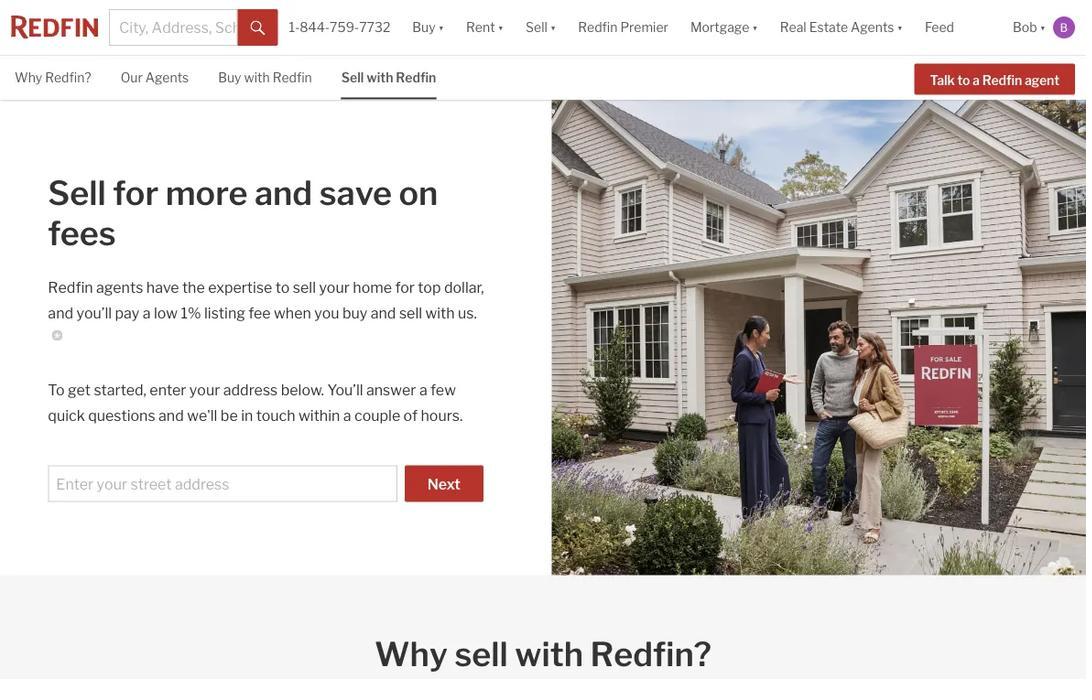 Task type: describe. For each thing, give the bounding box(es) containing it.
▾ for rent ▾
[[498, 20, 504, 35]]

buy ▾
[[413, 20, 445, 35]]

address
[[223, 382, 278, 400]]

sell with redfin
[[342, 70, 437, 86]]

questions
[[88, 408, 155, 425]]

and inside the sell for more and save on fees
[[255, 173, 313, 213]]

couple
[[355, 408, 401, 425]]

to inside button
[[958, 72, 971, 88]]

quick
[[48, 408, 85, 425]]

844-
[[300, 20, 330, 35]]

buy
[[343, 305, 368, 323]]

real
[[781, 20, 807, 35]]

buy with redfin
[[218, 70, 312, 86]]

why sell with redfin?
[[375, 635, 712, 675]]

estate
[[810, 20, 849, 35]]

our agents
[[121, 70, 189, 86]]

top
[[418, 279, 441, 297]]

a inside button
[[973, 72, 980, 88]]

and up disclaimer image
[[48, 305, 73, 323]]

talk to a redfin agent button
[[915, 63, 1076, 95]]

next
[[428, 476, 461, 494]]

of
[[404, 408, 418, 425]]

hours.
[[421, 408, 463, 425]]

submit search image
[[251, 21, 265, 35]]

and down the home
[[371, 305, 396, 323]]

mortgage
[[691, 20, 750, 35]]

started,
[[94, 382, 147, 400]]

disclaimer image
[[52, 331, 63, 342]]

2 vertical spatial sell
[[455, 635, 508, 675]]

redfin? inside why redfin? 'link'
[[45, 70, 91, 86]]

0 horizontal spatial agents
[[146, 70, 189, 86]]

sell for sell for more and save on fees
[[48, 173, 106, 213]]

to
[[48, 382, 65, 400]]

for inside redfin agents have the expertise to sell your home for top dollar, and you'll pay a low 1% listing fee when you buy and sell with us.
[[395, 279, 415, 297]]

we'll
[[187, 408, 218, 425]]

redfin agents have the expertise to sell your home for top dollar, and you'll pay a low 1% listing fee when you buy and sell with us.
[[48, 279, 484, 323]]

sell for sell with redfin
[[342, 70, 364, 86]]

for inside the sell for more and save on fees
[[113, 173, 159, 213]]

your inside redfin agents have the expertise to sell your home for top dollar, and you'll pay a low 1% listing fee when you buy and sell with us.
[[319, 279, 350, 297]]

user photo image
[[1054, 16, 1076, 38]]

mortgage ▾ button
[[680, 0, 770, 55]]

feed
[[926, 20, 955, 35]]

sell ▾ button
[[526, 0, 557, 55]]

a left few
[[420, 382, 428, 400]]

touch
[[256, 408, 296, 425]]

1%
[[181, 305, 201, 323]]

listing
[[204, 305, 245, 323]]

buy for buy with redfin
[[218, 70, 242, 86]]

rent
[[467, 20, 495, 35]]

▾ for buy ▾
[[439, 20, 445, 35]]

be
[[221, 408, 238, 425]]

an agent with customers in front of a redfin listing sign image
[[552, 100, 1087, 576]]

our
[[121, 70, 143, 86]]

save
[[320, 173, 392, 213]]

agents
[[96, 279, 143, 297]]

more
[[166, 173, 248, 213]]

low
[[154, 305, 178, 323]]

agent
[[1025, 72, 1060, 88]]

real estate agents ▾ button
[[770, 0, 915, 55]]

rent ▾ button
[[456, 0, 515, 55]]

get
[[68, 382, 91, 400]]

our agents link
[[121, 56, 189, 98]]

and inside to get started, enter your address below. you'll answer a few quick questions and we'll be in touch within a couple of hours.
[[159, 408, 184, 425]]

fees
[[48, 213, 116, 254]]

your inside to get started, enter your address below. you'll answer a few quick questions and we'll be in touch within a couple of hours.
[[190, 382, 220, 400]]

sell ▾ button
[[515, 0, 568, 55]]

buy ▾ button
[[402, 0, 456, 55]]

▾ for mortgage ▾
[[753, 20, 759, 35]]

below.
[[281, 382, 324, 400]]

redfin premier button
[[568, 0, 680, 55]]

Enter your street address search field
[[48, 466, 398, 503]]

why redfin?
[[15, 70, 91, 86]]

redfin premier
[[579, 20, 669, 35]]

bob
[[1014, 20, 1038, 35]]

mortgage ▾ button
[[691, 0, 759, 55]]



Task type: locate. For each thing, give the bounding box(es) containing it.
buy inside dropdown button
[[413, 20, 436, 35]]

why for why redfin?
[[15, 70, 42, 86]]

7732
[[359, 20, 391, 35]]

agents
[[851, 20, 895, 35], [146, 70, 189, 86]]

with inside sell with redfin link
[[367, 70, 394, 86]]

sell with redfin link
[[342, 56, 437, 98]]

0 vertical spatial agents
[[851, 20, 895, 35]]

1 horizontal spatial for
[[395, 279, 415, 297]]

1 ▾ from the left
[[439, 20, 445, 35]]

when
[[274, 305, 311, 323]]

in
[[241, 408, 253, 425]]

answer
[[367, 382, 416, 400]]

1-844-759-7732
[[289, 20, 391, 35]]

▾ right rent ▾
[[551, 20, 557, 35]]

2 horizontal spatial sell
[[526, 20, 548, 35]]

and down enter
[[159, 408, 184, 425]]

0 vertical spatial sell
[[293, 279, 316, 297]]

3 ▾ from the left
[[551, 20, 557, 35]]

a right talk
[[973, 72, 980, 88]]

1 vertical spatial for
[[395, 279, 415, 297]]

buy right 7732 at left top
[[413, 20, 436, 35]]

759-
[[330, 20, 359, 35]]

and left save
[[255, 173, 313, 213]]

to
[[958, 72, 971, 88], [276, 279, 290, 297]]

redfin down the 1-
[[273, 70, 312, 86]]

0 horizontal spatial why
[[15, 70, 42, 86]]

sell for more and save on fees
[[48, 173, 438, 254]]

for
[[113, 173, 159, 213], [395, 279, 415, 297]]

redfin inside redfin agents have the expertise to sell your home for top dollar, and you'll pay a low 1% listing fee when you buy and sell with us.
[[48, 279, 93, 297]]

1 horizontal spatial your
[[319, 279, 350, 297]]

why redfin? link
[[15, 56, 91, 98]]

0 vertical spatial why
[[15, 70, 42, 86]]

City, Address, School, Agent, ZIP search field
[[109, 9, 238, 46]]

premier
[[621, 20, 669, 35]]

0 horizontal spatial buy
[[218, 70, 242, 86]]

with inside buy with redfin link
[[244, 70, 270, 86]]

▾ inside sell ▾ dropdown button
[[551, 20, 557, 35]]

within
[[299, 408, 340, 425]]

1 horizontal spatial why
[[375, 635, 448, 675]]

sell inside dropdown button
[[526, 20, 548, 35]]

a inside redfin agents have the expertise to sell your home for top dollar, and you'll pay a low 1% listing fee when you buy and sell with us.
[[143, 305, 151, 323]]

1 vertical spatial redfin?
[[591, 635, 712, 675]]

fee
[[249, 305, 271, 323]]

sell for sell ▾
[[526, 20, 548, 35]]

1 vertical spatial sell
[[342, 70, 364, 86]]

0 vertical spatial your
[[319, 279, 350, 297]]

▾ left feed
[[898, 20, 904, 35]]

mortgage ▾
[[691, 20, 759, 35]]

▾ inside mortgage ▾ dropdown button
[[753, 20, 759, 35]]

2 ▾ from the left
[[498, 20, 504, 35]]

0 horizontal spatial sell
[[48, 173, 106, 213]]

bob ▾
[[1014, 20, 1047, 35]]

▾ inside buy ▾ dropdown button
[[439, 20, 445, 35]]

redfin?
[[45, 70, 91, 86], [591, 635, 712, 675]]

talk to a redfin agent
[[931, 72, 1060, 88]]

1 horizontal spatial redfin?
[[591, 635, 712, 675]]

to right talk
[[958, 72, 971, 88]]

0 horizontal spatial to
[[276, 279, 290, 297]]

your up we'll
[[190, 382, 220, 400]]

to get started, enter your address below. you'll answer a few quick questions and we'll be in touch within a couple of hours.
[[48, 382, 463, 425]]

you'll
[[328, 382, 363, 400]]

dollar,
[[444, 279, 484, 297]]

1 vertical spatial buy
[[218, 70, 242, 86]]

enter
[[150, 382, 186, 400]]

us.
[[458, 305, 477, 323]]

on
[[399, 173, 438, 213]]

and
[[255, 173, 313, 213], [48, 305, 73, 323], [371, 305, 396, 323], [159, 408, 184, 425]]

▾
[[439, 20, 445, 35], [498, 20, 504, 35], [551, 20, 557, 35], [753, 20, 759, 35], [898, 20, 904, 35], [1041, 20, 1047, 35]]

0 vertical spatial for
[[113, 173, 159, 213]]

0 vertical spatial buy
[[413, 20, 436, 35]]

expertise
[[208, 279, 273, 297]]

0 vertical spatial redfin?
[[45, 70, 91, 86]]

0 horizontal spatial redfin?
[[45, 70, 91, 86]]

rent ▾
[[467, 20, 504, 35]]

buy ▾ button
[[413, 0, 445, 55]]

you
[[315, 305, 340, 323]]

for left more
[[113, 173, 159, 213]]

your up you
[[319, 279, 350, 297]]

1 vertical spatial your
[[190, 382, 220, 400]]

0 vertical spatial to
[[958, 72, 971, 88]]

redfin left agent
[[983, 72, 1023, 88]]

redfin left premier
[[579, 20, 618, 35]]

pay
[[115, 305, 140, 323]]

1-844-759-7732 link
[[289, 20, 391, 35]]

1 horizontal spatial buy
[[413, 20, 436, 35]]

redfin
[[579, 20, 618, 35], [273, 70, 312, 86], [396, 70, 437, 86], [983, 72, 1023, 88], [48, 279, 93, 297]]

0 horizontal spatial for
[[113, 173, 159, 213]]

2 vertical spatial sell
[[48, 173, 106, 213]]

a down you'll
[[343, 408, 351, 425]]

▾ right rent
[[498, 20, 504, 35]]

2 horizontal spatial sell
[[455, 635, 508, 675]]

1 horizontal spatial to
[[958, 72, 971, 88]]

buy right our agents
[[218, 70, 242, 86]]

agents right estate
[[851, 20, 895, 35]]

redfin up you'll
[[48, 279, 93, 297]]

talk
[[931, 72, 956, 88]]

buy with redfin link
[[218, 56, 312, 98]]

why for why sell with redfin?
[[375, 635, 448, 675]]

0 horizontal spatial sell
[[293, 279, 316, 297]]

rent ▾ button
[[467, 0, 504, 55]]

redfin down buy ▾ button
[[396, 70, 437, 86]]

home
[[353, 279, 392, 297]]

1-
[[289, 20, 300, 35]]

0 vertical spatial sell
[[526, 20, 548, 35]]

buy for buy ▾
[[413, 20, 436, 35]]

with
[[244, 70, 270, 86], [367, 70, 394, 86], [426, 305, 455, 323], [515, 635, 584, 675]]

to up when
[[276, 279, 290, 297]]

▾ inside real estate agents ▾ link
[[898, 20, 904, 35]]

sell inside the sell for more and save on fees
[[48, 173, 106, 213]]

agents right "our"
[[146, 70, 189, 86]]

sell
[[526, 20, 548, 35], [342, 70, 364, 86], [48, 173, 106, 213]]

sell ▾
[[526, 20, 557, 35]]

▾ right 'bob'
[[1041, 20, 1047, 35]]

▾ inside rent ▾ dropdown button
[[498, 20, 504, 35]]

1 vertical spatial agents
[[146, 70, 189, 86]]

1 horizontal spatial sell
[[342, 70, 364, 86]]

a
[[973, 72, 980, 88], [143, 305, 151, 323], [420, 382, 428, 400], [343, 408, 351, 425]]

real estate agents ▾
[[781, 20, 904, 35]]

buy
[[413, 20, 436, 35], [218, 70, 242, 86]]

4 ▾ from the left
[[753, 20, 759, 35]]

1 vertical spatial why
[[375, 635, 448, 675]]

1 vertical spatial to
[[276, 279, 290, 297]]

1 horizontal spatial agents
[[851, 20, 895, 35]]

agents inside dropdown button
[[851, 20, 895, 35]]

few
[[431, 382, 456, 400]]

0 horizontal spatial your
[[190, 382, 220, 400]]

1 horizontal spatial sell
[[399, 305, 423, 323]]

▾ right mortgage
[[753, 20, 759, 35]]

▾ left rent
[[439, 20, 445, 35]]

▾ for bob ▾
[[1041, 20, 1047, 35]]

to inside redfin agents have the expertise to sell your home for top dollar, and you'll pay a low 1% listing fee when you buy and sell with us.
[[276, 279, 290, 297]]

with inside redfin agents have the expertise to sell your home for top dollar, and you'll pay a low 1% listing fee when you buy and sell with us.
[[426, 305, 455, 323]]

5 ▾ from the left
[[898, 20, 904, 35]]

you'll
[[77, 305, 112, 323]]

▾ for sell ▾
[[551, 20, 557, 35]]

real estate agents ▾ link
[[781, 0, 904, 55]]

next button
[[405, 466, 484, 503]]

why inside 'link'
[[15, 70, 42, 86]]

why
[[15, 70, 42, 86], [375, 635, 448, 675]]

have
[[146, 279, 179, 297]]

for left top
[[395, 279, 415, 297]]

the
[[182, 279, 205, 297]]

6 ▾ from the left
[[1041, 20, 1047, 35]]

a left low
[[143, 305, 151, 323]]

1 vertical spatial sell
[[399, 305, 423, 323]]

your
[[319, 279, 350, 297], [190, 382, 220, 400]]

sell
[[293, 279, 316, 297], [399, 305, 423, 323], [455, 635, 508, 675]]

feed button
[[915, 0, 1003, 55]]



Task type: vqa. For each thing, say whether or not it's contained in the screenshot.
Redfin? to the right
yes



